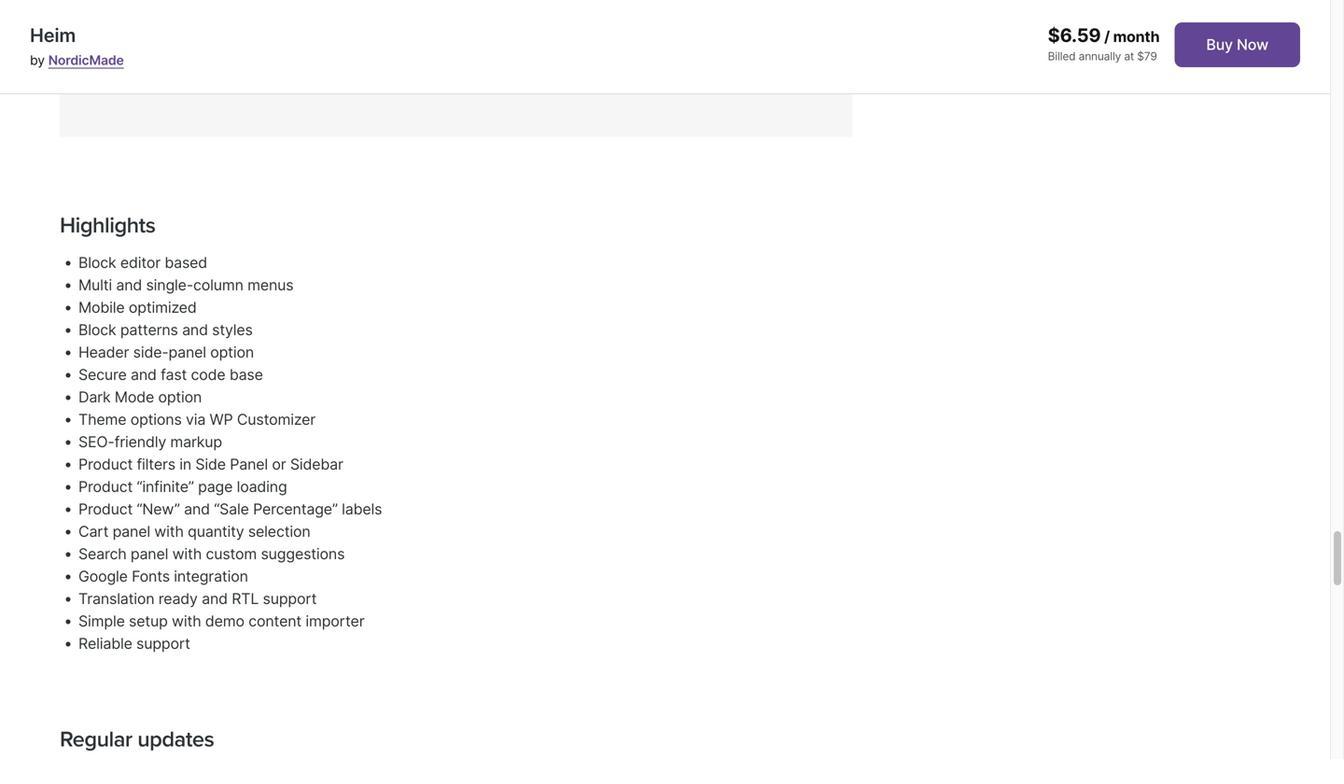 Task type: describe. For each thing, give the bounding box(es) containing it.
based
[[165, 254, 207, 272]]

0 vertical spatial with
[[154, 522, 184, 541]]

mode
[[115, 388, 154, 406]]

percentage"
[[253, 500, 338, 518]]

block editor based multi and single-column menus mobile optimized block patterns and styles header side-panel option secure and fast code base dark mode option theme options via wp customizer seo-friendly markup product filters in side panel or sidebar product "infinite" page loading product "new" and "sale percentage" labels cart panel with quantity selection search panel with custom suggestions google fonts integration translation ready and rtl support simple setup with demo content importer reliable support
[[78, 254, 382, 653]]

base
[[230, 366, 263, 384]]

fonts
[[132, 567, 170, 585]]

heim minimalist woocommerce theme - setup wizard image
[[60, 0, 852, 137]]

now
[[1237, 35, 1269, 54]]

header
[[78, 343, 129, 361]]

$6.59
[[1048, 24, 1101, 47]]

menus
[[248, 276, 294, 294]]

fast
[[161, 366, 187, 384]]

at
[[1124, 49, 1135, 63]]

and down page
[[184, 500, 210, 518]]

demo
[[205, 612, 245, 630]]

month
[[1113, 28, 1160, 46]]

and down side-
[[131, 366, 157, 384]]

editor
[[120, 254, 161, 272]]

sidebar
[[290, 455, 343, 473]]

integration
[[174, 567, 248, 585]]

1 product from the top
[[78, 455, 133, 473]]

buy
[[1207, 35, 1233, 54]]

regular
[[60, 726, 132, 753]]

2 vertical spatial panel
[[131, 545, 168, 563]]

or
[[272, 455, 286, 473]]

1 vertical spatial with
[[172, 545, 202, 563]]

seo-
[[78, 433, 114, 451]]

2 vertical spatial with
[[172, 612, 201, 630]]

0 vertical spatial support
[[263, 590, 317, 608]]

content
[[249, 612, 302, 630]]

code
[[191, 366, 225, 384]]

side-
[[133, 343, 169, 361]]

optimized
[[129, 298, 197, 317]]

cart
[[78, 522, 109, 541]]

annually
[[1079, 49, 1121, 63]]

side
[[196, 455, 226, 473]]

1 vertical spatial panel
[[113, 522, 150, 541]]

column
[[193, 276, 243, 294]]

mobile
[[78, 298, 125, 317]]

page
[[198, 478, 233, 496]]

3 product from the top
[[78, 500, 133, 518]]

custom
[[206, 545, 257, 563]]

patterns
[[120, 321, 178, 339]]

regular updates
[[60, 726, 214, 753]]

setup
[[129, 612, 168, 630]]

/
[[1105, 28, 1110, 46]]

wp
[[210, 410, 233, 429]]

nordicmade
[[48, 52, 124, 68]]

1 vertical spatial support
[[136, 634, 190, 653]]



Task type: vqa. For each thing, say whether or not it's contained in the screenshot.
base
yes



Task type: locate. For each thing, give the bounding box(es) containing it.
buy now
[[1207, 35, 1269, 54]]

updates
[[137, 726, 214, 753]]

selection
[[248, 522, 310, 541]]

block up multi
[[78, 254, 116, 272]]

labels
[[342, 500, 382, 518]]

option down fast
[[158, 388, 202, 406]]

google
[[78, 567, 128, 585]]

and
[[116, 276, 142, 294], [182, 321, 208, 339], [131, 366, 157, 384], [184, 500, 210, 518], [202, 590, 228, 608]]

in
[[180, 455, 191, 473]]

billed
[[1048, 49, 1076, 63]]

1 horizontal spatial support
[[263, 590, 317, 608]]

dark
[[78, 388, 111, 406]]

2 product from the top
[[78, 478, 133, 496]]

simple
[[78, 612, 125, 630]]

single-
[[146, 276, 193, 294]]

quantity
[[188, 522, 244, 541]]

theme
[[78, 410, 126, 429]]

rtl
[[232, 590, 259, 608]]

$79
[[1137, 49, 1157, 63]]

highlights
[[60, 212, 155, 239]]

1 vertical spatial block
[[78, 321, 116, 339]]

1 vertical spatial option
[[158, 388, 202, 406]]

with
[[154, 522, 184, 541], [172, 545, 202, 563], [172, 612, 201, 630]]

translation
[[78, 590, 155, 608]]

via
[[186, 410, 206, 429]]

filters
[[137, 455, 175, 473]]

customizer
[[237, 410, 316, 429]]

reliable
[[78, 634, 132, 653]]

secure
[[78, 366, 127, 384]]

and down editor
[[116, 276, 142, 294]]

0 vertical spatial panel
[[169, 343, 206, 361]]

and left styles
[[182, 321, 208, 339]]

1 block from the top
[[78, 254, 116, 272]]

support up content
[[263, 590, 317, 608]]

"new"
[[137, 500, 180, 518]]

0 horizontal spatial support
[[136, 634, 190, 653]]

suggestions
[[261, 545, 345, 563]]

0 vertical spatial product
[[78, 455, 133, 473]]

panel
[[169, 343, 206, 361], [113, 522, 150, 541], [131, 545, 168, 563]]

markup
[[170, 433, 222, 451]]

importer
[[306, 612, 365, 630]]

ready
[[159, 590, 198, 608]]

0 vertical spatial block
[[78, 254, 116, 272]]

and down integration
[[202, 590, 228, 608]]

options
[[130, 410, 182, 429]]

heim by nordicmade
[[30, 24, 124, 68]]

multi
[[78, 276, 112, 294]]

panel down "new" on the left of the page
[[113, 522, 150, 541]]

2 vertical spatial product
[[78, 500, 133, 518]]

heim
[[30, 24, 76, 47]]

loading
[[237, 478, 287, 496]]

option
[[210, 343, 254, 361], [158, 388, 202, 406]]

"infinite"
[[137, 478, 194, 496]]

panel
[[230, 455, 268, 473]]

styles
[[212, 321, 253, 339]]

support down setup
[[136, 634, 190, 653]]

0 vertical spatial option
[[210, 343, 254, 361]]

"sale
[[214, 500, 249, 518]]

panel up fast
[[169, 343, 206, 361]]

panel up fonts
[[131, 545, 168, 563]]

with down 'ready'
[[172, 612, 201, 630]]

$6.59 / month billed annually at $79
[[1048, 24, 1160, 63]]

block
[[78, 254, 116, 272], [78, 321, 116, 339]]

product
[[78, 455, 133, 473], [78, 478, 133, 496], [78, 500, 133, 518]]

with down "new" on the left of the page
[[154, 522, 184, 541]]

block down mobile
[[78, 321, 116, 339]]

friendly
[[114, 433, 166, 451]]

1 vertical spatial product
[[78, 478, 133, 496]]

1 horizontal spatial option
[[210, 343, 254, 361]]

buy now link
[[1175, 22, 1301, 67]]

option down styles
[[210, 343, 254, 361]]

0 horizontal spatial option
[[158, 388, 202, 406]]

with up integration
[[172, 545, 202, 563]]

support
[[263, 590, 317, 608], [136, 634, 190, 653]]

by
[[30, 52, 45, 68]]

nordicmade link
[[48, 52, 124, 68]]

search
[[78, 545, 127, 563]]

2 block from the top
[[78, 321, 116, 339]]



